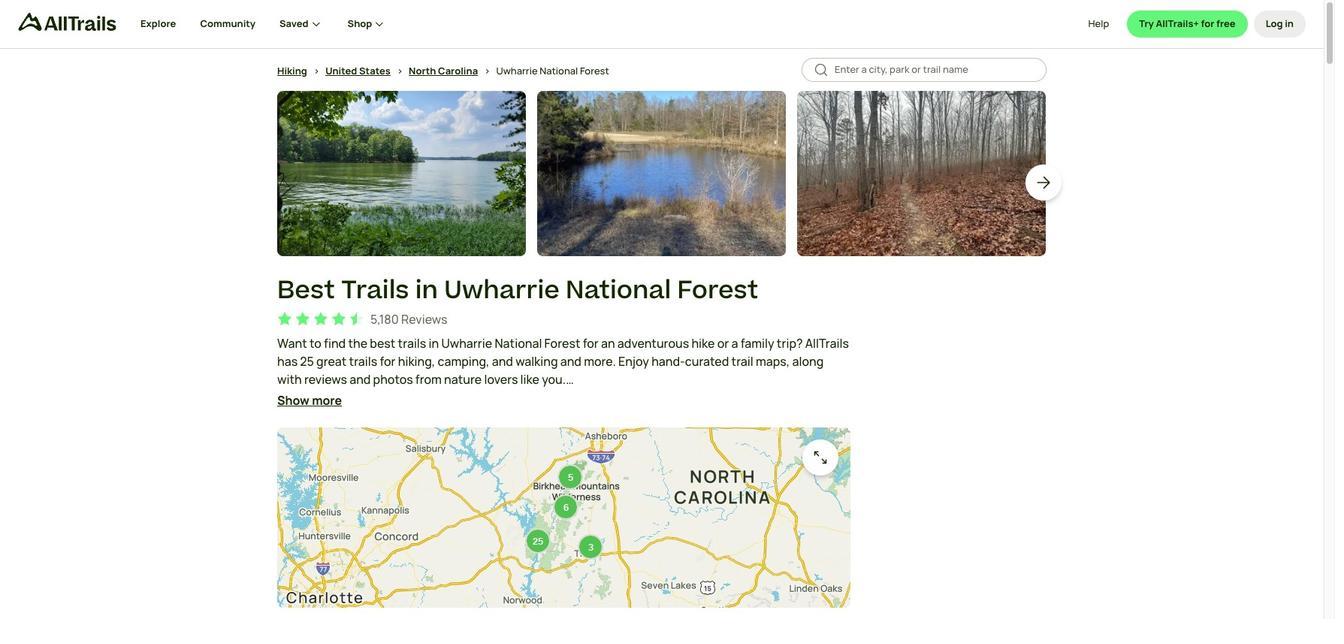 Task type: locate. For each thing, give the bounding box(es) containing it.
›
[[314, 64, 320, 77], [397, 64, 403, 77], [484, 64, 491, 77]]

› right hiking link
[[314, 64, 320, 77]]

shop
[[348, 17, 372, 30]]

forest
[[580, 64, 609, 77], [678, 273, 759, 309]]

best trails in uwharrie national forest
[[277, 273, 759, 309]]

explore
[[141, 17, 176, 30]]

dialog
[[0, 0, 1336, 619]]

0 horizontal spatial ›
[[314, 64, 320, 77]]

1 horizontal spatial ›
[[397, 64, 403, 77]]

carolina
[[438, 64, 478, 77]]

united states link
[[326, 64, 391, 77]]

free
[[1217, 17, 1236, 30]]

north carolina link
[[409, 64, 478, 77]]

reviews
[[401, 311, 448, 327]]

shop button
[[348, 0, 387, 48]]

hiking link
[[277, 64, 307, 77]]

alltrails+
[[1156, 17, 1200, 30]]

in up reviews
[[415, 273, 438, 309]]

1 › from the left
[[314, 64, 320, 77]]

uwharrie
[[496, 64, 538, 77], [444, 273, 560, 309]]

› right carolina
[[484, 64, 491, 77]]

0 horizontal spatial forest
[[580, 64, 609, 77]]

0 vertical spatial in
[[1286, 17, 1294, 30]]

Enter a city, park or trail name field
[[835, 63, 1035, 77]]

3 › from the left
[[484, 64, 491, 77]]

expand map image
[[812, 448, 830, 466]]

community
[[200, 17, 256, 30]]

national
[[540, 64, 578, 77], [566, 273, 671, 309]]

› left north
[[397, 64, 403, 77]]

trails in uwharrie national forest, north carolina, united states 56882455 | alltrails.com image
[[798, 91, 1046, 256]]

united
[[326, 64, 357, 77]]

1 vertical spatial in
[[415, 273, 438, 309]]

in
[[1286, 17, 1294, 30], [415, 273, 438, 309]]

0 vertical spatial forest
[[580, 64, 609, 77]]

1 vertical spatial national
[[566, 273, 671, 309]]

2 horizontal spatial ›
[[484, 64, 491, 77]]

1 horizontal spatial forest
[[678, 273, 759, 309]]

explore link
[[141, 0, 176, 48]]

0 vertical spatial national
[[540, 64, 578, 77]]

hiking
[[277, 64, 307, 77]]

show more
[[277, 392, 342, 409]]

0 horizontal spatial in
[[415, 273, 438, 309]]

1 vertical spatial forest
[[678, 273, 759, 309]]

5,180 reviews
[[371, 311, 448, 327]]

5,180
[[371, 311, 399, 327]]

0 vertical spatial uwharrie
[[496, 64, 538, 77]]

1 horizontal spatial in
[[1286, 17, 1294, 30]]

try
[[1140, 17, 1154, 30]]

None search field
[[802, 58, 1047, 82]]

in right log
[[1286, 17, 1294, 30]]



Task type: describe. For each thing, give the bounding box(es) containing it.
2 › from the left
[[397, 64, 403, 77]]

community link
[[200, 0, 256, 48]]

more
[[312, 392, 342, 409]]

shop link
[[348, 0, 387, 48]]

alltrails link
[[18, 13, 141, 38]]

north
[[409, 64, 436, 77]]

saved button
[[280, 0, 348, 48]]

try alltrails+ for free
[[1140, 17, 1236, 30]]

1 vertical spatial uwharrie
[[444, 273, 560, 309]]

trails in uwharrie national forest, north carolina, united states 38220592 | alltrails.com image
[[277, 91, 526, 256]]

alltrails image
[[18, 13, 117, 31]]

trails
[[341, 273, 409, 309]]

log
[[1266, 17, 1284, 30]]

next image
[[1035, 174, 1053, 192]]

cookie consent banner dialog
[[18, 548, 1306, 601]]

trails in uwharrie national forest, north carolina, united states 43632953 | alltrails.com image
[[537, 91, 786, 256]]

show more button
[[277, 391, 851, 409]]

map of trails in uwharrie national forest, north carolina image
[[277, 427, 851, 608]]

help
[[1089, 17, 1110, 30]]

try alltrails+ for free link
[[1128, 11, 1248, 38]]

help link
[[1089, 11, 1110, 38]]

best
[[277, 273, 335, 309]]

show
[[277, 392, 310, 409]]

log in link
[[1254, 11, 1306, 38]]

states
[[359, 64, 391, 77]]

saved
[[280, 17, 309, 30]]

hiking › united states › north carolina › uwharrie national forest
[[277, 64, 609, 77]]

saved link
[[280, 0, 324, 48]]

log in
[[1266, 17, 1294, 30]]

for
[[1202, 17, 1215, 30]]

in inside log in link
[[1286, 17, 1294, 30]]



Task type: vqa. For each thing, say whether or not it's contained in the screenshot.
Log
yes



